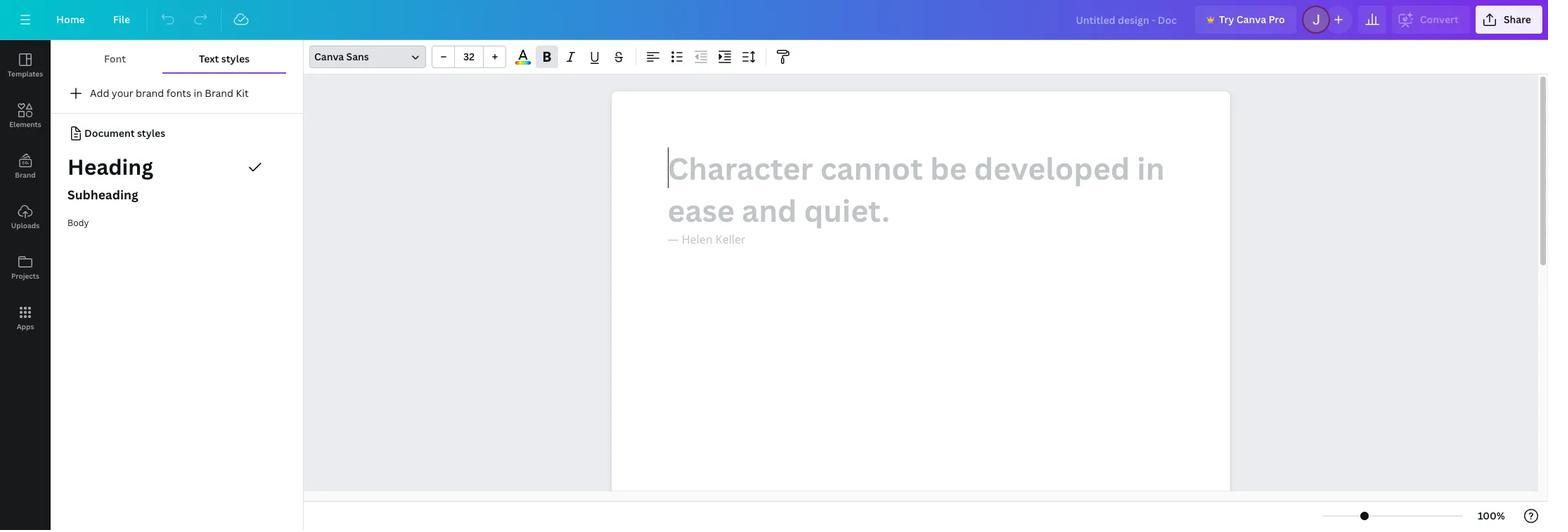 Task type: locate. For each thing, give the bounding box(es) containing it.
1 horizontal spatial styles
[[221, 52, 250, 65]]

file
[[113, 13, 130, 26]]

text styles
[[199, 52, 250, 65]]

try canva pro button
[[1195, 6, 1296, 34]]

1 vertical spatial brand
[[15, 170, 36, 180]]

styles inside button
[[221, 52, 250, 65]]

canva left 'sans'
[[314, 50, 344, 63]]

0 vertical spatial styles
[[221, 52, 250, 65]]

text styles button
[[162, 46, 286, 72]]

convert button
[[1392, 6, 1470, 34]]

0 vertical spatial canva
[[1237, 13, 1266, 26]]

1 horizontal spatial brand
[[205, 86, 233, 100]]

canva inside button
[[1237, 13, 1266, 26]]

brand right in
[[205, 86, 233, 100]]

uploads button
[[0, 192, 51, 243]]

1 vertical spatial styles
[[137, 127, 165, 140]]

fonts
[[166, 86, 191, 100]]

in
[[194, 86, 202, 100]]

styles right text
[[221, 52, 250, 65]]

try
[[1219, 13, 1234, 26]]

styles
[[221, 52, 250, 65], [137, 127, 165, 140]]

0 horizontal spatial styles
[[137, 127, 165, 140]]

uploads
[[11, 221, 39, 231]]

canva
[[1237, 13, 1266, 26], [314, 50, 344, 63]]

brand up the uploads button
[[15, 170, 36, 180]]

styles down the brand
[[137, 127, 165, 140]]

elements button
[[0, 91, 51, 141]]

color range image
[[515, 61, 531, 65]]

add
[[90, 86, 109, 100]]

projects button
[[0, 243, 51, 293]]

try canva pro
[[1219, 13, 1285, 26]]

group
[[432, 46, 506, 68]]

font
[[104, 52, 126, 65]]

sans
[[346, 50, 369, 63]]

0 horizontal spatial brand
[[15, 170, 36, 180]]

brand
[[205, 86, 233, 100], [15, 170, 36, 180]]

convert
[[1420, 13, 1459, 26]]

canva sans
[[314, 50, 369, 63]]

main menu bar
[[0, 0, 1548, 40]]

body button
[[51, 210, 303, 238]]

styles for document styles
[[137, 127, 165, 140]]

home link
[[45, 6, 96, 34]]

font button
[[67, 46, 162, 72]]

apps
[[17, 322, 34, 332]]

apps button
[[0, 293, 51, 344]]

1 horizontal spatial canva
[[1237, 13, 1266, 26]]

canva right try
[[1237, 13, 1266, 26]]

canva sans button
[[309, 46, 426, 68]]

0 horizontal spatial canva
[[314, 50, 344, 63]]

share button
[[1476, 6, 1542, 34]]

1 vertical spatial canva
[[314, 50, 344, 63]]

canva inside 'dropdown button'
[[314, 50, 344, 63]]

None text field
[[611, 91, 1230, 531]]

heading
[[67, 153, 153, 181]]

styles for text styles
[[221, 52, 250, 65]]

kit
[[236, 86, 249, 100]]



Task type: vqa. For each thing, say whether or not it's contained in the screenshot.
Heading
yes



Task type: describe. For each thing, give the bounding box(es) containing it.
elements
[[9, 120, 41, 129]]

document
[[84, 127, 135, 140]]

document styles
[[84, 127, 165, 140]]

templates
[[8, 69, 43, 79]]

brand inside side panel tab list
[[15, 170, 36, 180]]

body
[[67, 218, 89, 229]]

– – number field
[[459, 50, 479, 63]]

add your brand fonts in brand kit button
[[51, 79, 303, 108]]

0 vertical spatial brand
[[205, 86, 233, 100]]

templates button
[[0, 40, 51, 91]]

subheading button
[[51, 181, 303, 210]]

Design title text field
[[1065, 6, 1189, 34]]

side panel tab list
[[0, 40, 51, 344]]

home
[[56, 13, 85, 26]]

share
[[1504, 13, 1531, 26]]

100% button
[[1469, 505, 1514, 528]]

add your brand fonts in brand kit
[[90, 86, 249, 100]]

your
[[112, 86, 133, 100]]

subheading
[[67, 186, 138, 203]]

brand
[[136, 86, 164, 100]]

file button
[[102, 6, 141, 34]]

text
[[199, 52, 219, 65]]

projects
[[11, 271, 39, 281]]

100%
[[1478, 510, 1505, 523]]

pro
[[1269, 13, 1285, 26]]

heading button
[[51, 150, 303, 184]]

brand button
[[0, 141, 51, 192]]



